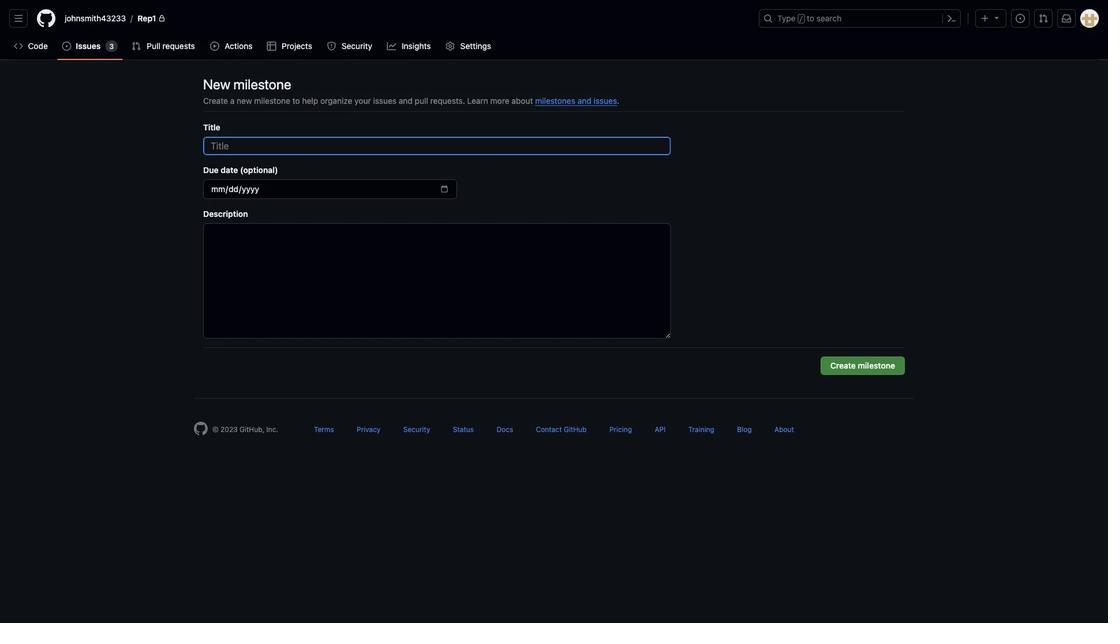 Task type: vqa. For each thing, say whether or not it's contained in the screenshot.
repo Icon
no



Task type: describe. For each thing, give the bounding box(es) containing it.
projects
[[282, 41, 312, 51]]

docs
[[497, 425, 513, 433]]

Due date (optional) date field
[[203, 179, 457, 199]]

2 issues from the left
[[594, 96, 617, 105]]

to inside new milestone create a new milestone to help organize your issues and pull requests. learn more about milestones and issues .
[[292, 96, 300, 105]]

due
[[203, 165, 219, 175]]

pull requests link
[[127, 38, 201, 55]]

about
[[512, 96, 533, 105]]

due date (optional)
[[203, 165, 278, 175]]

create inside button
[[830, 361, 856, 371]]

3
[[109, 42, 114, 50]]

pull
[[147, 41, 160, 51]]

pull
[[415, 96, 428, 105]]

api link
[[655, 425, 666, 433]]

terms link
[[314, 425, 334, 433]]

homepage image
[[194, 422, 208, 436]]

training
[[688, 425, 714, 433]]

notifications image
[[1062, 14, 1071, 23]]

docs link
[[497, 425, 513, 433]]

milestone for new
[[233, 76, 291, 92]]

github
[[564, 425, 587, 433]]

list containing johnsmith43233 /
[[60, 9, 752, 28]]

contact github
[[536, 425, 587, 433]]

1 issues from the left
[[373, 96, 397, 105]]

code image
[[14, 42, 23, 51]]

/ for type
[[799, 15, 803, 23]]

git pull request image for issue opened image
[[132, 42, 141, 51]]

johnsmith43233 link
[[60, 9, 130, 28]]

blog link
[[737, 425, 752, 433]]

description
[[203, 209, 248, 218]]

johnsmith43233
[[65, 14, 126, 23]]

issues
[[76, 41, 101, 51]]

homepage image
[[37, 9, 55, 28]]

actions
[[225, 41, 252, 51]]

0 horizontal spatial security link
[[322, 38, 378, 55]]

contact
[[536, 425, 562, 433]]

gear image
[[446, 42, 455, 51]]

1 vertical spatial security link
[[403, 425, 430, 433]]

lock image
[[158, 15, 165, 22]]

actions link
[[205, 38, 258, 55]]

new
[[203, 76, 230, 92]]

pricing link
[[609, 425, 632, 433]]

johnsmith43233 /
[[65, 14, 133, 23]]

pricing
[[609, 425, 632, 433]]

(optional)
[[240, 165, 278, 175]]

search
[[817, 14, 842, 23]]

more
[[490, 96, 509, 105]]

pull requests
[[147, 41, 195, 51]]

milestones and issues link
[[535, 96, 617, 105]]

table image
[[267, 42, 276, 51]]

about link
[[775, 425, 794, 433]]

rep1
[[137, 14, 156, 23]]

plus image
[[981, 14, 990, 23]]

requests
[[163, 41, 195, 51]]

your
[[354, 96, 371, 105]]



Task type: locate. For each thing, give the bounding box(es) containing it.
status link
[[453, 425, 474, 433]]

1 vertical spatial milestone
[[254, 96, 290, 105]]

0 horizontal spatial and
[[399, 96, 413, 105]]

1 horizontal spatial git pull request image
[[1039, 14, 1048, 23]]

code link
[[9, 38, 53, 55]]

date
[[221, 165, 238, 175]]

requests.
[[430, 96, 465, 105]]

create
[[203, 96, 228, 105], [830, 361, 856, 371]]

security
[[342, 41, 372, 51], [403, 425, 430, 433]]

1 vertical spatial git pull request image
[[132, 42, 141, 51]]

footer
[[185, 398, 923, 465]]

0 horizontal spatial /
[[130, 14, 133, 23]]

1 vertical spatial create
[[830, 361, 856, 371]]

1 horizontal spatial to
[[807, 14, 814, 23]]

inc.
[[266, 425, 278, 433]]

learn
[[467, 96, 488, 105]]

issues right 'milestones'
[[594, 96, 617, 105]]

/ right type
[[799, 15, 803, 23]]

0 vertical spatial milestone
[[233, 76, 291, 92]]

©
[[212, 425, 219, 433]]

settings link
[[441, 38, 497, 55]]

security link left the graph image
[[322, 38, 378, 55]]

0 horizontal spatial git pull request image
[[132, 42, 141, 51]]

api
[[655, 425, 666, 433]]

rep1 link
[[133, 9, 170, 28]]

help
[[302, 96, 318, 105]]

1 horizontal spatial and
[[578, 96, 591, 105]]

and left pull
[[399, 96, 413, 105]]

git pull request image right issue opened icon
[[1039, 14, 1048, 23]]

create milestone
[[830, 361, 895, 371]]

1 horizontal spatial /
[[799, 15, 803, 23]]

training link
[[688, 425, 714, 433]]

0 horizontal spatial to
[[292, 96, 300, 105]]

security right the shield image
[[342, 41, 372, 51]]

settings
[[460, 41, 491, 51]]

security left status link
[[403, 425, 430, 433]]

to left help
[[292, 96, 300, 105]]

/
[[130, 14, 133, 23], [799, 15, 803, 23]]

new milestone create a new milestone to help organize your issues and pull requests. learn more about milestones and issues .
[[203, 76, 619, 105]]

0 vertical spatial security link
[[322, 38, 378, 55]]

security link
[[322, 38, 378, 55], [403, 425, 430, 433]]

github,
[[240, 425, 264, 433]]

milestone
[[233, 76, 291, 92], [254, 96, 290, 105], [858, 361, 895, 371]]

/ inside johnsmith43233 /
[[130, 14, 133, 23]]

2023
[[221, 425, 238, 433]]

privacy
[[357, 425, 381, 433]]

issues
[[373, 96, 397, 105], [594, 96, 617, 105]]

© 2023 github, inc.
[[212, 425, 278, 433]]

new
[[237, 96, 252, 105]]

Title text field
[[203, 137, 671, 155]]

issues right your
[[373, 96, 397, 105]]

git pull request image
[[1039, 14, 1048, 23], [132, 42, 141, 51]]

1 vertical spatial security
[[403, 425, 430, 433]]

1 horizontal spatial security link
[[403, 425, 430, 433]]

git pull request image for issue opened icon
[[1039, 14, 1048, 23]]

to
[[807, 14, 814, 23], [292, 96, 300, 105]]

1 horizontal spatial issues
[[594, 96, 617, 105]]

milestone inside 'create milestone' button
[[858, 361, 895, 371]]

1 horizontal spatial create
[[830, 361, 856, 371]]

git pull request image left the pull
[[132, 42, 141, 51]]

0 horizontal spatial security
[[342, 41, 372, 51]]

and
[[399, 96, 413, 105], [578, 96, 591, 105]]

milestones
[[535, 96, 575, 105]]

code
[[28, 41, 48, 51]]

type
[[777, 14, 796, 23]]

title
[[203, 122, 220, 132]]

.
[[617, 96, 619, 105]]

about
[[775, 425, 794, 433]]

0 vertical spatial security
[[342, 41, 372, 51]]

command palette image
[[947, 14, 956, 23]]

to left search
[[807, 14, 814, 23]]

contact github link
[[536, 425, 587, 433]]

a
[[230, 96, 235, 105]]

0 vertical spatial git pull request image
[[1039, 14, 1048, 23]]

create inside new milestone create a new milestone to help organize your issues and pull requests. learn more about milestones and issues .
[[203, 96, 228, 105]]

/ for johnsmith43233
[[130, 14, 133, 23]]

status
[[453, 425, 474, 433]]

/ inside type / to search
[[799, 15, 803, 23]]

0 vertical spatial create
[[203, 96, 228, 105]]

play image
[[210, 42, 219, 51]]

triangle down image
[[992, 13, 1001, 22]]

and right 'milestones'
[[578, 96, 591, 105]]

0 horizontal spatial issues
[[373, 96, 397, 105]]

1 vertical spatial to
[[292, 96, 300, 105]]

blog
[[737, 425, 752, 433]]

git pull request image inside pull requests link
[[132, 42, 141, 51]]

2 and from the left
[[578, 96, 591, 105]]

terms
[[314, 425, 334, 433]]

/ left rep1
[[130, 14, 133, 23]]

insights
[[402, 41, 431, 51]]

create milestone button
[[821, 357, 905, 375]]

privacy link
[[357, 425, 381, 433]]

issue opened image
[[62, 42, 71, 51]]

footer containing © 2023 github, inc.
[[185, 398, 923, 465]]

projects link
[[262, 38, 318, 55]]

organize
[[320, 96, 352, 105]]

shield image
[[327, 42, 336, 51]]

security link left status link
[[403, 425, 430, 433]]

Description text field
[[203, 223, 671, 339]]

insights link
[[382, 38, 436, 55]]

1 horizontal spatial security
[[403, 425, 430, 433]]

list
[[60, 9, 752, 28]]

type / to search
[[777, 14, 842, 23]]

0 vertical spatial to
[[807, 14, 814, 23]]

0 horizontal spatial create
[[203, 96, 228, 105]]

issue opened image
[[1016, 14, 1025, 23]]

graph image
[[387, 42, 396, 51]]

milestone for create
[[858, 361, 895, 371]]

2 vertical spatial milestone
[[858, 361, 895, 371]]

1 and from the left
[[399, 96, 413, 105]]



